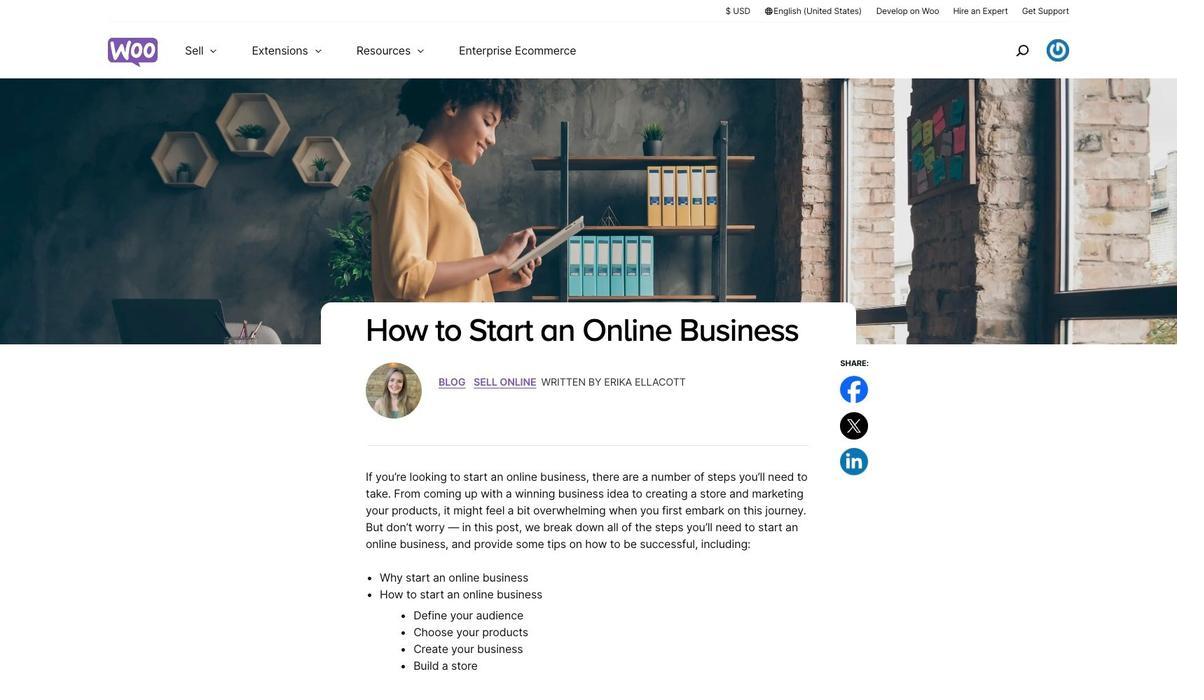 Task type: vqa. For each thing, say whether or not it's contained in the screenshot.
Product Icon on the top of the page
no



Task type: describe. For each thing, give the bounding box(es) containing it.
service navigation menu element
[[986, 28, 1070, 73]]

search image
[[1011, 39, 1034, 62]]

open account menu image
[[1047, 39, 1070, 62]]



